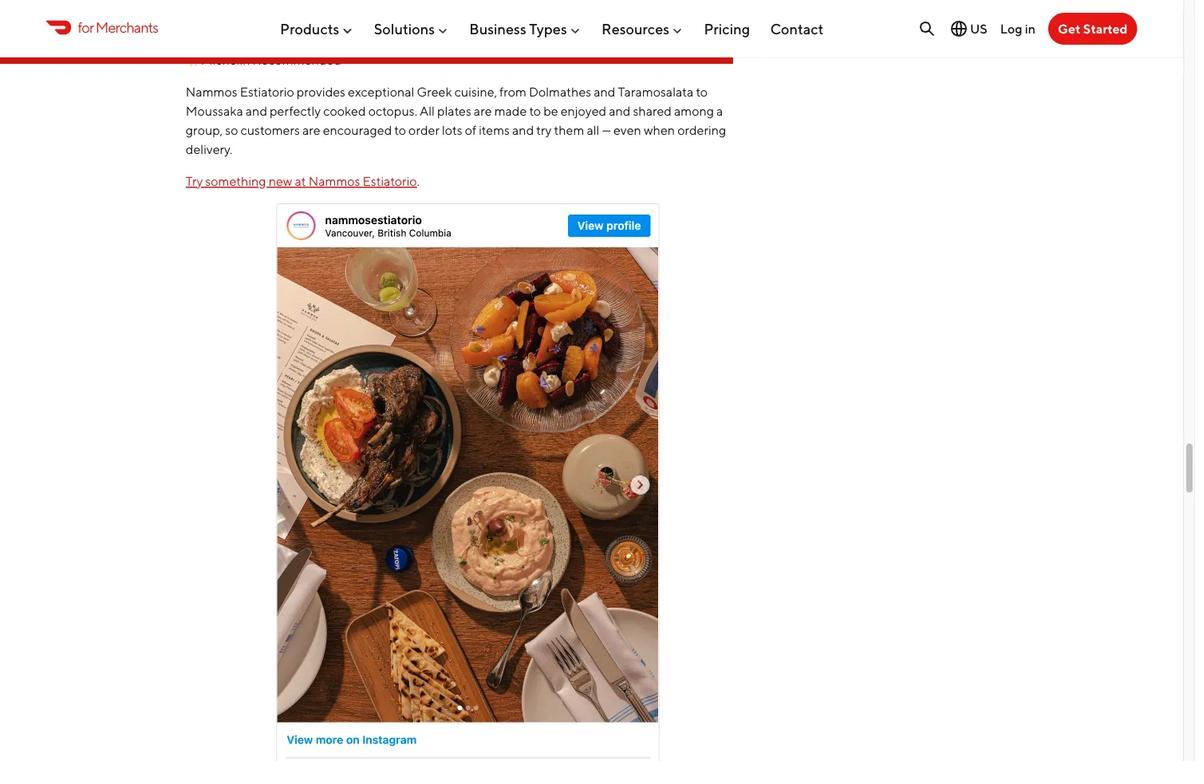 Task type: locate. For each thing, give the bounding box(es) containing it.
nammos
[[186, 14, 265, 37], [186, 84, 238, 99], [309, 173, 360, 189]]

get
[[1059, 21, 1081, 36]]

to down octopus.
[[395, 122, 406, 138]]

are down perfectly
[[302, 122, 321, 138]]

log in link
[[1001, 21, 1036, 36]]

pricing
[[704, 20, 750, 37]]

2 vertical spatial nammos
[[309, 173, 360, 189]]

customers
[[241, 122, 300, 138]]

1 vertical spatial nammos
[[186, 84, 238, 99]]

to left be
[[530, 103, 541, 118]]

0 vertical spatial nammos
[[186, 14, 265, 37]]

started
[[1084, 21, 1128, 36]]

estiatorio up recommended
[[269, 14, 356, 37]]

lots
[[442, 122, 463, 138]]

estiatorio down ✨ michelin recommended
[[240, 84, 294, 99]]

group,
[[186, 122, 223, 138]]

us
[[971, 21, 988, 36]]

estiatorio inside the nammos estiatorio provides exceptional greek cuisine, from dolmathes and taramosalata to moussaka and perfectly cooked octopus. all plates are made to be enjoyed and shared among a group, so customers are encouraged to order lots of items and try them all — even when ordering delivery.
[[240, 84, 294, 99]]

nammos up michelin
[[186, 14, 265, 37]]

of
[[465, 122, 477, 138]]

and left 'try'
[[513, 122, 534, 138]]

products link
[[280, 14, 354, 44]]

contact link
[[771, 14, 824, 44]]

so
[[225, 122, 238, 138]]

0 vertical spatial to
[[696, 84, 708, 99]]

cuisine,
[[455, 84, 497, 99]]

to up among
[[696, 84, 708, 99]]

exceptional
[[348, 84, 415, 99]]

1 vertical spatial to
[[530, 103, 541, 118]]

merchants
[[96, 19, 158, 36]]

plates
[[437, 103, 472, 118]]

2 vertical spatial estiatorio
[[363, 173, 417, 189]]

nammos right 'at'
[[309, 173, 360, 189]]

2 vertical spatial to
[[395, 122, 406, 138]]

recommended
[[253, 52, 342, 67]]

business types link
[[470, 14, 582, 44]]

solutions link
[[374, 14, 449, 44]]

for merchants
[[78, 19, 158, 36]]

are
[[474, 103, 492, 118], [302, 122, 321, 138]]

are down cuisine,
[[474, 103, 492, 118]]

all
[[587, 122, 600, 138]]

log in
[[1001, 21, 1036, 36]]

and up enjoyed
[[594, 84, 616, 99]]

1 horizontal spatial are
[[474, 103, 492, 118]]

all
[[420, 103, 435, 118]]

and up even
[[609, 103, 631, 118]]

for
[[78, 19, 94, 36]]

.
[[417, 173, 420, 189]]

and
[[594, 84, 616, 99], [246, 103, 267, 118], [609, 103, 631, 118], [513, 122, 534, 138]]

perfectly
[[270, 103, 321, 118]]

0 vertical spatial are
[[474, 103, 492, 118]]

business
[[470, 20, 527, 37]]

log
[[1001, 21, 1023, 36]]

nammos inside the nammos estiatorio provides exceptional greek cuisine, from dolmathes and taramosalata to moussaka and perfectly cooked octopus. all plates are made to be enjoyed and shared among a group, so customers are encouraged to order lots of items and try them all — even when ordering delivery.
[[186, 84, 238, 99]]

✨
[[186, 52, 199, 67]]

nammos up moussaka
[[186, 84, 238, 99]]

dolmathes
[[529, 84, 592, 99]]

among
[[675, 103, 715, 118]]

estiatorio down encouraged
[[363, 173, 417, 189]]

to
[[696, 84, 708, 99], [530, 103, 541, 118], [395, 122, 406, 138]]

even
[[614, 122, 642, 138]]

in
[[1026, 21, 1036, 36]]

estiatorio for nammos estiatorio provides exceptional greek cuisine, from dolmathes and taramosalata to moussaka and perfectly cooked octopus. all plates are made to be enjoyed and shared among a group, so customers are encouraged to order lots of items and try them all — even when ordering delivery.
[[240, 84, 294, 99]]

resources
[[602, 20, 670, 37]]

order
[[409, 122, 440, 138]]

estiatorio
[[269, 14, 356, 37], [240, 84, 294, 99], [363, 173, 417, 189]]

and up customers
[[246, 103, 267, 118]]

1 vertical spatial are
[[302, 122, 321, 138]]

1 vertical spatial estiatorio
[[240, 84, 294, 99]]

try
[[186, 173, 203, 189]]

0 vertical spatial estiatorio
[[269, 14, 356, 37]]



Task type: describe. For each thing, give the bounding box(es) containing it.
try something new at nammos estiatorio link
[[186, 173, 417, 189]]

business types
[[470, 20, 567, 37]]

1 horizontal spatial to
[[530, 103, 541, 118]]

2 horizontal spatial to
[[696, 84, 708, 99]]

resources link
[[602, 14, 684, 44]]

contact
[[771, 20, 824, 37]]

ordering
[[678, 122, 727, 138]]

a
[[717, 103, 724, 118]]

encouraged
[[323, 122, 392, 138]]

from
[[500, 84, 527, 99]]

nammos for nammos estiatorio provides exceptional greek cuisine, from dolmathes and taramosalata to moussaka and perfectly cooked octopus. all plates are made to be enjoyed and shared among a group, so customers are encouraged to order lots of items and try them all — even when ordering delivery.
[[186, 84, 238, 99]]

be
[[544, 103, 559, 118]]

solutions
[[374, 20, 435, 37]]

types
[[530, 20, 567, 37]]

enjoyed
[[561, 103, 607, 118]]

get started button
[[1049, 13, 1138, 45]]

pricing link
[[704, 14, 750, 44]]

when
[[644, 122, 675, 138]]

moussaka
[[186, 103, 243, 118]]

something
[[205, 173, 266, 189]]

try something new at nammos estiatorio .
[[186, 173, 420, 189]]

michelin
[[201, 52, 250, 67]]

new
[[269, 173, 293, 189]]

made
[[495, 103, 527, 118]]

products
[[280, 20, 340, 37]]

0 horizontal spatial are
[[302, 122, 321, 138]]

estiatorio for nammos estiatorio
[[269, 14, 356, 37]]

0 horizontal spatial to
[[395, 122, 406, 138]]

them
[[554, 122, 585, 138]]

cooked
[[323, 103, 366, 118]]

items
[[479, 122, 510, 138]]

octopus.
[[369, 103, 418, 118]]

nammos estiatorio
[[186, 14, 356, 37]]

taramosalata
[[618, 84, 694, 99]]

✨ michelin recommended
[[186, 52, 342, 67]]

greek
[[417, 84, 452, 99]]

provides
[[297, 84, 346, 99]]

globe line image
[[950, 19, 969, 38]]

nammos estiatorio provides exceptional greek cuisine, from dolmathes and taramosalata to moussaka and perfectly cooked octopus. all plates are made to be enjoyed and shared among a group, so customers are encouraged to order lots of items and try them all — even when ordering delivery.
[[186, 84, 727, 157]]

—
[[602, 122, 611, 138]]

for merchants link
[[46, 17, 158, 38]]

get started
[[1059, 21, 1128, 36]]

shared
[[633, 103, 672, 118]]

nammos for nammos estiatorio
[[186, 14, 265, 37]]

delivery.
[[186, 142, 233, 157]]

try
[[537, 122, 552, 138]]

at
[[295, 173, 306, 189]]



Task type: vqa. For each thing, say whether or not it's contained in the screenshot.
US
yes



